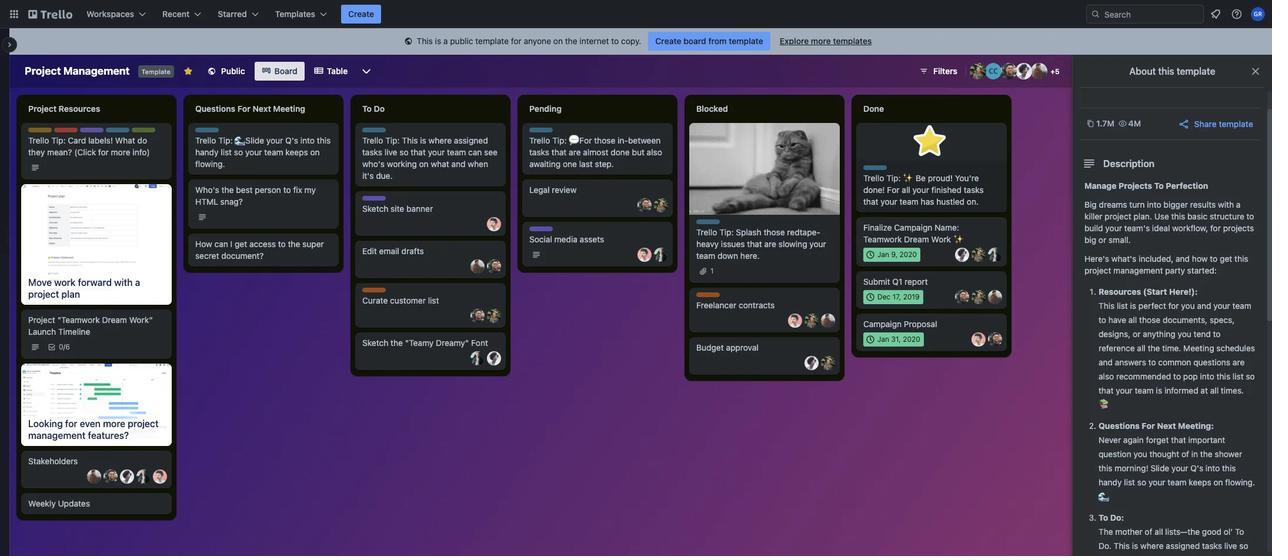 Task type: describe. For each thing, give the bounding box(es) containing it.
trello tip trello tip: 💬for those in-between tasks that are almost done but also awaiting one last step.
[[530, 128, 663, 169]]

this right sm "image"
[[417, 36, 433, 46]]

and inside trello tip trello tip: this is where assigned tasks live so that your team can see who's working on what and when it's due.
[[452, 159, 466, 169]]

timeline
[[58, 327, 90, 337]]

team inside to do: the mother of all lists—the good ol' to do. this is where assigned tasks live so that your team can see who's working
[[1136, 555, 1155, 556]]

on right anyone
[[554, 36, 563, 46]]

Blocked text field
[[690, 99, 840, 118]]

your down slide
[[1149, 477, 1166, 487]]

0 horizontal spatial chris (chris42642663) image
[[471, 309, 485, 323]]

meeting inside text field
[[273, 104, 305, 114]]

template up share
[[1177, 66, 1216, 77]]

project for project resources
[[28, 104, 57, 114]]

also inside trello tip trello tip: 💬for those in-between tasks that are almost done but also awaiting one last step.
[[647, 147, 663, 157]]

2 horizontal spatial chris (chris42642663) image
[[956, 290, 970, 304]]

big
[[1085, 235, 1097, 245]]

0 vertical spatial brooke (brooke94205718) image
[[970, 63, 987, 79]]

1 horizontal spatial todd (todd05497623) image
[[638, 248, 652, 262]]

that inside to do: the mother of all lists—the good ol' to do. this is where assigned tasks live so that your team can see who's working
[[1099, 555, 1114, 556]]

those for almost
[[594, 135, 616, 145]]

1 horizontal spatial chris (chris42642663) image
[[638, 198, 652, 212]]

and up specs,
[[1198, 301, 1212, 311]]

to inside how can i get access to the super secret document?
[[278, 239, 286, 249]]

💬for
[[569, 135, 592, 145]]

template right from
[[729, 36, 764, 46]]

keeps inside questions for next meeting: never again forget that important question you thought of in the shower this morning! slide your q's into this handy list so your team keeps on flowing. 🌊
[[1189, 477, 1212, 487]]

create board from template
[[656, 36, 764, 46]]

looking
[[28, 418, 63, 429]]

project inside move work forward with a project plan
[[28, 289, 59, 300]]

document?
[[221, 251, 264, 261]]

1 stephen (stephen11674280) image from the left
[[654, 248, 669, 262]]

trello tip trello tip: this is where assigned tasks live so that your team can see who's working on what and when it's due.
[[362, 128, 498, 181]]

team for sketch
[[388, 196, 406, 205]]

at
[[1201, 385, 1209, 395]]

plan
[[61, 289, 80, 300]]

color: purple, title: "design team" element for sketch site banner
[[362, 196, 406, 205]]

to left copy.
[[612, 36, 619, 46]]

where inside trello tip trello tip: this is where assigned tasks live so that your team can see who's working on what and when it's due.
[[429, 135, 452, 145]]

pop
[[1184, 371, 1199, 381]]

person
[[255, 185, 281, 195]]

for inside resources (start here!): this list is perfect for you and your team to have all those documents, specs, designs, or anything you tend to reference all the time. meeting schedules and answers to common questions are also recommended to pop into this list so that your team is informed at all times. 📚
[[1169, 301, 1180, 311]]

who's inside to do: the mother of all lists—the good ol' to do. this is where assigned tasks live so that your team can see who's working
[[1188, 555, 1211, 556]]

internet
[[580, 36, 609, 46]]

so inside to do: the mother of all lists—the good ol' to do. this is where assigned tasks live so that your team can see who's working
[[1240, 541, 1249, 551]]

campaign inside finalize campaign name: teamwork dream work ✨
[[895, 222, 933, 232]]

tip: for trello tip: this is where assigned tasks live so that your team can see who's working on what and when it's due.
[[386, 135, 400, 145]]

assets
[[580, 234, 605, 244]]

edit email drafts link
[[362, 245, 499, 257]]

Search field
[[1101, 5, 1204, 23]]

team for social
[[555, 227, 573, 235]]

Done text field
[[857, 99, 1007, 118]]

your down 🌊slide
[[245, 147, 262, 157]]

more inside looking for even more project management features?
[[103, 418, 125, 429]]

has
[[921, 197, 935, 207]]

public
[[221, 66, 245, 76]]

color: sky, title: "trello tip" element for trello tip: 💬for those in-between tasks that are almost done but also awaiting one last step.
[[530, 128, 561, 137]]

0 vertical spatial design
[[80, 128, 104, 137]]

freelancer contracts
[[697, 300, 775, 310]]

big
[[1085, 199, 1097, 209]]

small.
[[1109, 235, 1131, 245]]

dream inside finalize campaign name: teamwork dream work ✨
[[905, 234, 930, 244]]

also inside resources (start here!): this list is perfect for you and your team to have all those documents, specs, designs, or anything you tend to reference all the time. meeting schedules and answers to common questions are also recommended to pop into this list so that your team is informed at all times. 📚
[[1099, 371, 1115, 381]]

color: sky, title: "trello tip" element for trello tip: splash those redtape- heavy issues that are slowing your team down here.
[[697, 219, 728, 228]]

switch to… image
[[8, 8, 20, 20]]

that inside trello tip trello tip: this is where assigned tasks live so that your team can see who's working on what and when it's due.
[[411, 147, 426, 157]]

all right at
[[1211, 385, 1219, 395]]

they
[[28, 147, 45, 157]]

team inside trello tip trello tip: ✨ be proud! you're done! for all your finished tasks that your team has hustled on.
[[900, 197, 919, 207]]

perfection
[[1167, 181, 1209, 191]]

workspaces
[[87, 9, 134, 19]]

report
[[905, 277, 928, 287]]

stakeholders
[[28, 456, 78, 466]]

create for create board from template
[[656, 36, 682, 46]]

create button
[[341, 5, 381, 24]]

design team sketch site banner
[[362, 196, 433, 214]]

template right public
[[476, 36, 509, 46]]

"teamy
[[405, 338, 434, 348]]

dreams
[[1100, 199, 1128, 209]]

q's inside trello tip trello tip: 🌊slide your q's into this handy list so your team keeps on flowing.
[[285, 135, 298, 145]]

jan 9, 2020
[[878, 250, 918, 259]]

q's inside questions for next meeting: never again forget that important question you thought of in the shower this morning! slide your q's into this handy list so your team keeps on flowing. 🌊
[[1191, 463, 1204, 473]]

management inside here's what's included, and how to get this project management party started:
[[1114, 265, 1164, 275]]

meeting:
[[1179, 421, 1215, 431]]

to inside big dreams turn into bigger results with a killer project plan. use this basic structure to build your team's ideal workflow, for projects big or small.
[[1247, 211, 1255, 221]]

your down done!
[[881, 197, 898, 207]]

do
[[137, 135, 147, 145]]

open information menu image
[[1232, 8, 1243, 20]]

31,
[[892, 335, 901, 344]]

star image
[[912, 123, 949, 161]]

your up specs,
[[1214, 301, 1231, 311]]

team inside trello tip trello tip: 🌊slide your q's into this handy list so your team keeps on flowing.
[[264, 147, 283, 157]]

project inside big dreams turn into bigger results with a killer project plan. use this basic structure to build your team's ideal workflow, for projects big or small.
[[1105, 211, 1132, 221]]

is down recommended
[[1157, 385, 1163, 395]]

see inside to do: the mother of all lists—the good ol' to do. this is where assigned tasks live so that your team can see who's working
[[1173, 555, 1186, 556]]

tip: for trello tip: 💬for those in-between tasks that are almost done but also awaiting one last step.
[[553, 135, 567, 145]]

tip for trello tip: 💬for those in-between tasks that are almost done but also awaiting one last step.
[[550, 128, 561, 137]]

flowing. inside questions for next meeting: never again forget that important question you thought of in the shower this morning! slide your q's into this handy list so your team keeps on flowing. 🌊
[[1226, 477, 1256, 487]]

brooke (brooke94205718) image for the middle chris (chris42642663) image
[[654, 198, 669, 212]]

design for sketch
[[362, 196, 386, 205]]

assigned inside to do: the mother of all lists—the good ol' to do. this is where assigned tasks live so that your team can see who's working
[[1167, 541, 1201, 551]]

here's what's included, and how to get this project management party started:
[[1085, 254, 1249, 275]]

Pending text field
[[523, 99, 673, 118]]

submit
[[864, 277, 891, 287]]

1 vertical spatial todd (todd05497623) image
[[972, 332, 986, 347]]

sm image
[[403, 36, 415, 48]]

your inside to do: the mother of all lists—the good ol' to do. this is where assigned tasks live so that your team can see who's working
[[1117, 555, 1133, 556]]

site
[[391, 204, 404, 214]]

to right ol'
[[1236, 527, 1245, 537]]

this inside trello tip trello tip: this is where assigned tasks live so that your team can see who's working on what and when it's due.
[[402, 135, 418, 145]]

results
[[1191, 199, 1217, 209]]

who's inside trello tip trello tip: this is where assigned tasks live so that your team can see who's working on what and when it's due.
[[362, 159, 385, 169]]

questions for questions for next meeting
[[195, 104, 236, 114]]

on inside trello tip trello tip: this is where assigned tasks live so that your team can see who's working on what and when it's due.
[[419, 159, 429, 169]]

0 horizontal spatial todd (todd05497623) image
[[153, 469, 167, 483]]

0 vertical spatial stephen (stephen11674280) image
[[471, 351, 485, 365]]

tip: for trello tip: ✨ be proud! you're done! for all your finished tasks that your team has hustled on.
[[887, 173, 901, 183]]

explore more templates
[[780, 36, 872, 46]]

into inside questions for next meeting: never again forget that important question you thought of in the shower this morning! slide your q's into this handy list so your team keeps on flowing. 🌊
[[1206, 463, 1221, 473]]

board
[[684, 36, 707, 46]]

color: lime, title: "halp" element
[[132, 128, 155, 137]]

1 vertical spatial you
[[1178, 329, 1192, 339]]

and down "reference"
[[1099, 357, 1113, 367]]

that inside trello tip trello tip: 💬for those in-between tasks that are almost done but also awaiting one last step.
[[552, 147, 567, 157]]

weekly updates link
[[28, 498, 165, 509]]

0 horizontal spatial color: purple, title: "design team" element
[[80, 128, 124, 137]]

times.
[[1222, 385, 1245, 395]]

is inside to do: the mother of all lists—the good ol' to do. this is where assigned tasks live so that your team can see who's working
[[1133, 541, 1139, 551]]

of inside to do: the mother of all lists—the good ol' to do. this is where assigned tasks live so that your team can see who's working
[[1145, 527, 1153, 537]]

to up recommended
[[1149, 357, 1157, 367]]

review
[[552, 185, 577, 195]]

customize views image
[[361, 65, 373, 77]]

resources inside text field
[[59, 104, 100, 114]]

is left public
[[435, 36, 441, 46]]

on inside questions for next meeting: never again forget that important question you thought of in the shower this morning! slide your q's into this handy list so your team keeps on flowing. 🌊
[[1214, 477, 1224, 487]]

team up specs,
[[1233, 301, 1252, 311]]

tip for trello tip: ✨ be proud! you're done! for all your finished tasks that your team has hustled on.
[[885, 165, 895, 174]]

a inside move work forward with a project plan
[[135, 277, 140, 288]]

one
[[563, 159, 577, 169]]

public
[[450, 36, 473, 46]]

this inside trello tip trello tip: 🌊slide your q's into this handy list so your team keeps on flowing.
[[317, 135, 331, 145]]

next for meeting:
[[1158, 421, 1177, 431]]

can inside how can i get access to the super secret document?
[[215, 239, 228, 249]]

caity (caity) image
[[986, 63, 1002, 79]]

javier (javier85303346) image for stakeholders
[[87, 469, 101, 483]]

flowing. inside trello tip trello tip: 🌊slide your q's into this handy list so your team keeps on flowing.
[[195, 159, 225, 169]]

manage projects to perfection
[[1085, 181, 1209, 191]]

with inside move work forward with a project plan
[[114, 277, 133, 288]]

for inside big dreams turn into bigger results with a killer project plan. use this basic structure to build your team's ideal workflow, for projects big or small.
[[1211, 223, 1222, 233]]

forward
[[78, 277, 112, 288]]

in
[[1192, 449, 1199, 459]]

legal
[[530, 185, 550, 195]]

dec
[[878, 292, 891, 301]]

template inside button
[[1220, 119, 1254, 129]]

brooke (brooke94205718) image for janelle (janelle549) image under budget approval "link"
[[822, 356, 836, 370]]

templates button
[[268, 5, 334, 24]]

so inside resources (start here!): this list is perfect for you and your team to have all those documents, specs, designs, or anything you tend to reference all the time. meeting schedules and answers to common questions are also recommended to pop into this list so that your team is informed at all times. 📚
[[1247, 371, 1256, 381]]

explore
[[780, 36, 809, 46]]

finalize campaign name: teamwork dream work ✨ link
[[864, 222, 1000, 245]]

super
[[303, 239, 324, 249]]

started:
[[1188, 265, 1217, 275]]

tend
[[1194, 329, 1212, 339]]

sketch the "teamy dreamy" font link
[[362, 337, 499, 349]]

a inside big dreams turn into bigger results with a killer project plan. use this basic structure to build your team's ideal workflow, for projects big or small.
[[1237, 199, 1241, 209]]

legal review
[[530, 185, 577, 195]]

janelle (janelle549) image down font
[[487, 351, 501, 365]]

more inside trello tip: card labels! what do they mean? (click for more info)
[[111, 147, 130, 157]]

customer
[[390, 295, 426, 305]]

curate customer list
[[362, 295, 439, 305]]

to left have
[[1099, 315, 1107, 325]]

for inside trello tip: card labels! what do they mean? (click for more info)
[[98, 147, 109, 157]]

all up 'answers'
[[1138, 343, 1146, 353]]

project for project "teamwork dream work" launch timeline
[[28, 315, 55, 325]]

Project Resources text field
[[21, 99, 172, 118]]

to left pop
[[1174, 371, 1182, 381]]

To Do text field
[[355, 99, 506, 118]]

project inside here's what's included, and how to get this project management party started:
[[1085, 265, 1112, 275]]

color: sky, title: "trello tip" element for trello tip: 🌊slide your q's into this handy list so your team keeps on flowing.
[[195, 128, 227, 137]]

0 vertical spatial a
[[444, 36, 448, 46]]

team inside questions for next meeting: never again forget that important question you thought of in the shower this morning! slide your q's into this handy list so your team keeps on flowing. 🌊
[[1168, 477, 1187, 487]]

tip for trello tip: this is where assigned tasks live so that your team can see who's working on what and when it's due.
[[383, 128, 394, 137]]

about this template
[[1130, 66, 1216, 77]]

your right 🌊slide
[[266, 135, 283, 145]]

down
[[718, 251, 739, 261]]

approval
[[726, 342, 759, 352]]

the left "teamy
[[391, 338, 403, 348]]

last
[[580, 159, 593, 169]]

tasks inside trello tip trello tip: this is where assigned tasks live so that your team can see who's working on what and when it's due.
[[362, 147, 383, 157]]

what
[[431, 159, 449, 169]]

brooke (brooke94205718) image for the middle todd (todd05497623) image
[[805, 314, 819, 328]]

management inside looking for even more project management features?
[[28, 430, 86, 441]]

to right projects
[[1155, 181, 1165, 191]]

and inside here's what's included, and how to get this project management party started:
[[1176, 254, 1191, 264]]

1.7m
[[1097, 118, 1115, 128]]

projects
[[1224, 223, 1255, 233]]

you're
[[955, 173, 980, 183]]

lists—the
[[1166, 527, 1201, 537]]

brooke (brooke94205718) image for janelle (janelle549) image underneath name:
[[972, 248, 986, 262]]

are for almost
[[569, 147, 581, 157]]

2 vertical spatial javier (javier85303346) image
[[822, 314, 836, 328]]

1 vertical spatial todd (todd05497623) image
[[789, 314, 803, 328]]

tasks inside trello tip trello tip: 💬for those in-between tasks that are almost done but also awaiting one last step.
[[530, 147, 550, 157]]

mean?
[[47, 147, 72, 157]]

for left anyone
[[511, 36, 522, 46]]

your inside trello tip trello tip: this is where assigned tasks live so that your team can see who's working on what and when it's due.
[[428, 147, 445, 157]]

tasks inside to do: the mother of all lists—the good ol' to do. this is where assigned tasks live so that your team can see who's working
[[1203, 541, 1223, 551]]

team down recommended
[[1136, 385, 1155, 395]]

into inside trello tip trello tip: 🌊slide your q's into this handy list so your team keeps on flowing.
[[301, 135, 315, 145]]

the inside resources (start here!): this list is perfect for you and your team to have all those documents, specs, designs, or anything you tend to reference all the time. meeting schedules and answers to common questions are also recommended to pop into this list so that your team is informed at all times. 📚
[[1148, 343, 1161, 353]]

be
[[916, 173, 926, 183]]

filters button
[[916, 62, 962, 81]]

schedules
[[1217, 343, 1256, 353]]

important
[[1189, 435, 1226, 445]]

your down be
[[913, 185, 930, 195]]

star or unstar board image
[[184, 66, 193, 76]]

get inside here's what's included, and how to get this project management party started:
[[1221, 254, 1233, 264]]

tip: inside trello tip: card labels! what do they mean? (click for more info)
[[51, 135, 66, 145]]

can inside trello tip trello tip: this is where assigned tasks live so that your team can see who's working on what and when it's due.
[[468, 147, 482, 157]]

use
[[1155, 211, 1170, 221]]

questions
[[1194, 357, 1231, 367]]

0 vertical spatial todd (todd05497623) image
[[487, 217, 501, 231]]

stakeholders link
[[28, 455, 165, 467]]

work
[[54, 277, 76, 288]]

2 horizontal spatial javier (javier85303346) image
[[1032, 63, 1048, 79]]

your down recommended
[[1117, 385, 1133, 395]]

is left the perfect
[[1131, 301, 1137, 311]]

email
[[379, 246, 399, 256]]

the inside who's the best person to fix my html snag?
[[222, 185, 234, 195]]

trello tip: splash those redtape- heavy issues that are slowing your team down here. link
[[697, 227, 833, 262]]

work
[[932, 234, 952, 244]]

janelle (janelle549) image down stakeholders link at the bottom left of page
[[120, 469, 134, 483]]

that inside resources (start here!): this list is perfect for you and your team to have all those documents, specs, designs, or anything you tend to reference all the time. meeting schedules and answers to common questions are also recommended to pop into this list so that your team is informed at all times. 📚
[[1099, 385, 1114, 395]]

tasks inside trello tip trello tip: ✨ be proud! you're done! for all your finished tasks that your team has hustled on.
[[964, 185, 984, 195]]

janelle (janelle549) image down name:
[[956, 248, 970, 262]]

fix
[[293, 185, 302, 195]]

5
[[1056, 67, 1060, 76]]

dream inside project "teamwork dream work" launch timeline
[[102, 315, 127, 325]]

name:
[[935, 222, 960, 232]]

plan.
[[1134, 211, 1153, 221]]

live inside trello tip trello tip: this is where assigned tasks live so that your team can see who's working on what and when it's due.
[[385, 147, 398, 157]]

(click
[[74, 147, 96, 157]]

primary element
[[0, 0, 1273, 28]]



Task type: vqa. For each thing, say whether or not it's contained in the screenshot.
the leftmost Finish
no



Task type: locate. For each thing, give the bounding box(es) containing it.
questions for questions for next meeting: never again forget that important question you thought of in the shower this morning! slide your q's into this handy list so your team keeps on flowing. 🌊
[[1099, 421, 1140, 431]]

color: yellow, title: "copy request" element
[[28, 128, 52, 132]]

0 vertical spatial 2020
[[900, 250, 918, 259]]

all right have
[[1129, 315, 1138, 325]]

are inside "trello tip trello tip: splash those redtape- heavy issues that are slowing your team down here."
[[765, 239, 777, 249]]

social media assets link
[[530, 234, 666, 245]]

1 horizontal spatial meeting
[[1184, 343, 1215, 353]]

2 sketch from the top
[[362, 338, 389, 348]]

next
[[253, 104, 271, 114], [1158, 421, 1177, 431]]

2 vertical spatial color: purple, title: "design team" element
[[530, 227, 573, 235]]

or inside big dreams turn into bigger results with a killer project plan. use this basic structure to build your team's ideal workflow, for projects big or small.
[[1099, 235, 1107, 245]]

edit email drafts
[[362, 246, 424, 256]]

0 vertical spatial working
[[387, 159, 417, 169]]

killer
[[1085, 211, 1103, 221]]

tip: inside trello tip trello tip: this is where assigned tasks live so that your team can see who's working on what and when it's due.
[[386, 135, 400, 145]]

1 vertical spatial who's
[[1188, 555, 1211, 556]]

also down between
[[647, 147, 663, 157]]

meeting
[[273, 104, 305, 114], [1184, 343, 1215, 353]]

ol'
[[1224, 527, 1234, 537]]

color: sky, title: "trello tip" element for trello tip: this is where assigned tasks live so that your team can see who's working on what and when it's due.
[[362, 128, 394, 137]]

how can i get access to the super secret document?
[[195, 239, 324, 261]]

meeting inside resources (start here!): this list is perfect for you and your team to have all those documents, specs, designs, or anything you tend to reference all the time. meeting schedules and answers to common questions are also recommended to pop into this list so that your team is informed at all times. 📚
[[1184, 343, 1215, 353]]

brooke (brooke94205718) image
[[654, 198, 669, 212], [972, 290, 986, 304], [487, 309, 501, 323], [805, 314, 819, 328]]

q's down the in
[[1191, 463, 1204, 473]]

media
[[555, 234, 578, 244]]

2 vertical spatial team
[[555, 227, 573, 235]]

for inside trello tip trello tip: ✨ be proud! you're done! for all your finished tasks that your team has hustled on.
[[888, 185, 900, 195]]

team
[[106, 128, 124, 137], [388, 196, 406, 205], [555, 227, 573, 235]]

0 vertical spatial or
[[1099, 235, 1107, 245]]

0 vertical spatial can
[[468, 147, 482, 157]]

back to home image
[[28, 5, 72, 24]]

design inside design team social media assets
[[530, 227, 553, 235]]

resources inside resources (start here!): this list is perfect for you and your team to have all those documents, specs, designs, or anything you tend to reference all the time. meeting schedules and answers to common questions are also recommended to pop into this list so that your team is informed at all times. 📚
[[1099, 287, 1142, 297]]

with inside big dreams turn into bigger results with a killer project plan. use this basic structure to build your team's ideal workflow, for projects big or small.
[[1219, 199, 1235, 209]]

assigned down lists—the
[[1167, 541, 1201, 551]]

todd (todd05497623) image
[[638, 248, 652, 262], [789, 314, 803, 328], [153, 469, 167, 483]]

tip inside trello tip trello tip: this is where assigned tasks live so that your team can see who's working on what and when it's due.
[[383, 128, 394, 137]]

those up the almost at the left top of the page
[[594, 135, 616, 145]]

trello tip: this is where assigned tasks live so that your team can see who's working on what and when it's due. link
[[362, 135, 499, 182]]

1 vertical spatial keeps
[[1189, 477, 1212, 487]]

more right 'explore'
[[811, 36, 831, 46]]

1 vertical spatial javier (javier85303346) image
[[87, 469, 101, 483]]

recent button
[[155, 5, 208, 24]]

those inside trello tip trello tip: 💬for those in-between tasks that are almost done but also awaiting one last step.
[[594, 135, 616, 145]]

tip for trello tip: 🌊slide your q's into this handy list so your team keeps on flowing.
[[216, 128, 227, 137]]

sketch
[[362, 204, 389, 214], [362, 338, 389, 348]]

for up forget
[[1142, 421, 1156, 431]]

0 horizontal spatial questions
[[195, 104, 236, 114]]

tip: inside trello tip trello tip: 🌊slide your q's into this handy list so your team keeps on flowing.
[[218, 135, 233, 145]]

2020 for campaign
[[900, 250, 918, 259]]

sketch site banner link
[[362, 203, 499, 215]]

0 vertical spatial with
[[1219, 199, 1235, 209]]

tip: left '💬for'
[[553, 135, 567, 145]]

0 vertical spatial of
[[1182, 449, 1190, 459]]

perfect
[[1139, 301, 1167, 311]]

the
[[565, 36, 578, 46], [222, 185, 234, 195], [288, 239, 300, 249], [391, 338, 403, 348], [1148, 343, 1161, 353], [1201, 449, 1213, 459]]

launch
[[28, 327, 56, 337]]

0 horizontal spatial resources
[[59, 104, 100, 114]]

color: orange, title: "one more step" element
[[362, 288, 386, 292], [697, 292, 720, 297]]

1 horizontal spatial javier (javier85303346) image
[[471, 260, 485, 274]]

are inside resources (start here!): this list is perfect for you and your team to have all those documents, specs, designs, or anything you tend to reference all the time. meeting schedules and answers to common questions are also recommended to pop into this list so that your team is informed at all times. 📚
[[1233, 357, 1245, 367]]

and
[[452, 159, 466, 169], [1176, 254, 1191, 264], [1198, 301, 1212, 311], [1099, 357, 1113, 367]]

0 horizontal spatial next
[[253, 104, 271, 114]]

never
[[1099, 435, 1122, 445]]

that down done!
[[864, 197, 879, 207]]

the inside how can i get access to the super secret document?
[[288, 239, 300, 249]]

where down mother
[[1141, 541, 1164, 551]]

starred button
[[211, 5, 266, 24]]

description
[[1104, 158, 1155, 169]]

list inside curate customer list 'link'
[[428, 295, 439, 305]]

2 horizontal spatial a
[[1237, 199, 1241, 209]]

sketch inside design team sketch site banner
[[362, 204, 389, 214]]

a up structure
[[1237, 199, 1241, 209]]

to right access
[[278, 239, 286, 249]]

and right what
[[452, 159, 466, 169]]

Questions For Next Meeting text field
[[188, 99, 339, 118]]

1 vertical spatial javier (javier85303346) image
[[989, 290, 1003, 304]]

handy inside trello tip trello tip: 🌊slide your q's into this handy list so your team keeps on flowing.
[[195, 147, 219, 157]]

1 vertical spatial meeting
[[1184, 343, 1215, 353]]

public button
[[200, 62, 252, 81]]

0 vertical spatial management
[[1114, 265, 1164, 275]]

this inside resources (start here!): this list is perfect for you and your team to have all those documents, specs, designs, or anything you tend to reference all the time. meeting schedules and answers to common questions are also recommended to pop into this list so that your team is informed at all times. 📚
[[1099, 301, 1115, 311]]

janelle (janelle549) image down budget approval "link"
[[805, 356, 819, 370]]

management
[[63, 65, 130, 77]]

0 horizontal spatial assigned
[[454, 135, 488, 145]]

1 horizontal spatial color: purple, title: "design team" element
[[362, 196, 406, 205]]

0 horizontal spatial management
[[28, 430, 86, 441]]

2 vertical spatial you
[[1134, 449, 1148, 459]]

a up work"
[[135, 277, 140, 288]]

tip inside "trello tip trello tip: splash those redtape- heavy issues that are slowing your team down here."
[[718, 219, 728, 228]]

you down documents,
[[1178, 329, 1192, 339]]

create inside button
[[348, 9, 374, 19]]

questions for next meeting
[[195, 104, 305, 114]]

next up forget
[[1158, 421, 1177, 431]]

team inside trello tip trello tip: this is where assigned tasks live so that your team can see who's working on what and when it's due.
[[447, 147, 466, 157]]

1 horizontal spatial stephen (stephen11674280) image
[[989, 248, 1003, 262]]

your up what
[[428, 147, 445, 157]]

1 vertical spatial management
[[28, 430, 86, 441]]

team's
[[1125, 223, 1151, 233]]

done
[[611, 147, 630, 157]]

for for questions for next meeting
[[238, 104, 251, 114]]

2 stephen (stephen11674280) image from the left
[[989, 248, 1003, 262]]

the up snag?
[[222, 185, 234, 195]]

2 horizontal spatial todd (todd05497623) image
[[789, 314, 803, 328]]

0 notifications image
[[1209, 7, 1223, 21]]

to right tend
[[1214, 329, 1221, 339]]

0 vertical spatial assigned
[[454, 135, 488, 145]]

next inside text field
[[253, 104, 271, 114]]

features?
[[88, 430, 129, 441]]

for inside questions for next meeting text field
[[238, 104, 251, 114]]

q's right 🌊slide
[[285, 135, 298, 145]]

brooke (brooke94205718) image
[[970, 63, 987, 79], [972, 248, 986, 262], [822, 356, 836, 370]]

1 vertical spatial of
[[1145, 527, 1153, 537]]

freelancer
[[697, 300, 737, 310]]

2 vertical spatial design
[[530, 227, 553, 235]]

2 vertical spatial chris (chris42642663) image
[[471, 309, 485, 323]]

0 horizontal spatial stephen (stephen11674280) image
[[137, 469, 151, 483]]

0 horizontal spatial those
[[594, 135, 616, 145]]

2020 for proposal
[[903, 335, 921, 344]]

recommended
[[1117, 371, 1172, 381]]

to do: the mother of all lists—the good ol' to do. this is where assigned tasks live so that your team can see who's working 
[[1099, 513, 1255, 556]]

tip inside trello tip trello tip: 🌊slide your q's into this handy list so your team keeps on flowing.
[[216, 128, 227, 137]]

who's up it's
[[362, 159, 385, 169]]

1 horizontal spatial also
[[1099, 371, 1115, 381]]

janelle (janelle549) image
[[1016, 63, 1033, 79], [956, 248, 970, 262], [487, 351, 501, 365], [805, 356, 819, 370], [120, 469, 134, 483]]

can down lists—the
[[1157, 555, 1170, 556]]

color: orange, title: "one more step" element for curate
[[362, 288, 386, 292]]

0 horizontal spatial dream
[[102, 315, 127, 325]]

handy inside questions for next meeting: never again forget that important question you thought of in the shower this morning! slide your q's into this handy list so your team keeps on flowing. 🌊
[[1099, 477, 1123, 487]]

brooke (brooke94205718) image for right chris (chris42642663) image
[[972, 290, 986, 304]]

9,
[[892, 250, 898, 259]]

are inside trello tip trello tip: 💬for those in-between tasks that are almost done but also awaiting one last step.
[[569, 147, 581, 157]]

✨ inside finalize campaign name: teamwork dream work ✨
[[954, 234, 964, 244]]

chris (chris42642663) image
[[638, 198, 652, 212], [956, 290, 970, 304], [471, 309, 485, 323]]

dream left work
[[905, 234, 930, 244]]

0 horizontal spatial handy
[[195, 147, 219, 157]]

jan for finalize
[[878, 250, 890, 259]]

is down mother
[[1133, 541, 1139, 551]]

color: sky, title: "trello tip" element for trello tip: ✨ be proud! you're done! for all your finished tasks that your team has hustled on.
[[864, 165, 895, 174]]

all left lists—the
[[1155, 527, 1164, 537]]

handy up the who's at the top left
[[195, 147, 219, 157]]

0 vertical spatial more
[[811, 36, 831, 46]]

project up the color: yellow, title: "copy request" element
[[28, 104, 57, 114]]

project
[[25, 65, 61, 77], [28, 104, 57, 114], [28, 315, 55, 325]]

is inside trello tip trello tip: this is where assigned tasks live so that your team can see who's working on what and when it's due.
[[420, 135, 427, 145]]

table link
[[307, 62, 355, 81]]

see inside trello tip trello tip: this is where assigned tasks live so that your team can see who's working on what and when it's due.
[[484, 147, 498, 157]]

tip: for trello tip: 🌊slide your q's into this handy list so your team keeps on flowing.
[[218, 135, 233, 145]]

all inside trello tip trello tip: ✨ be proud! you're done! for all your finished tasks that your team has hustled on.
[[902, 185, 911, 195]]

1 horizontal spatial see
[[1173, 555, 1186, 556]]

get inside how can i get access to the super secret document?
[[235, 239, 247, 249]]

1 vertical spatial dream
[[102, 315, 127, 325]]

also up 📚
[[1099, 371, 1115, 381]]

project
[[1105, 211, 1132, 221], [1085, 265, 1112, 275], [28, 289, 59, 300], [128, 418, 159, 429]]

for down here!):
[[1169, 301, 1180, 311]]

2 vertical spatial can
[[1157, 555, 1170, 556]]

design inside design team sketch site banner
[[362, 196, 386, 205]]

janelle (janelle549) image left +
[[1016, 63, 1033, 79]]

1 jan from the top
[[878, 250, 890, 259]]

priority design team
[[54, 128, 124, 137]]

trello tip: 🌊slide your q's into this handy list so your team keeps on flowing. link
[[195, 135, 332, 170]]

your down mother
[[1117, 555, 1133, 556]]

into inside resources (start here!): this list is perfect for you and your team to have all those documents, specs, designs, or anything you tend to reference all the time. meeting schedules and answers to common questions are also recommended to pop into this list so that your team is informed at all times. 📚
[[1201, 371, 1215, 381]]

flowing. down shower
[[1226, 477, 1256, 487]]

to inside here's what's included, and how to get this project management party started:
[[1211, 254, 1218, 264]]

sketch inside sketch the "teamy dreamy" font link
[[362, 338, 389, 348]]

0 vertical spatial are
[[569, 147, 581, 157]]

to left do at the top of page
[[362, 104, 372, 114]]

edit
[[362, 246, 377, 256]]

1 horizontal spatial with
[[1219, 199, 1235, 209]]

informed
[[1165, 385, 1199, 395]]

1 horizontal spatial for
[[888, 185, 900, 195]]

move work forward with a project plan link
[[21, 272, 172, 305]]

working inside trello tip trello tip: this is where assigned tasks live so that your team can see who's working on what and when it's due.
[[387, 159, 417, 169]]

🌊slide
[[235, 135, 264, 145]]

0 vertical spatial todd (todd05497623) image
[[638, 248, 652, 262]]

big dreams turn into bigger results with a killer project plan. use this basic structure to build your team's ideal workflow, for projects big or small.
[[1085, 199, 1255, 245]]

are left 'slowing'
[[765, 239, 777, 249]]

this inside big dreams turn into bigger results with a killer project plan. use this basic structure to build your team's ideal workflow, for projects big or small.
[[1172, 211, 1186, 221]]

1 horizontal spatial resources
[[1099, 287, 1142, 297]]

list
[[221, 147, 232, 157], [428, 295, 439, 305], [1118, 301, 1129, 311], [1233, 371, 1244, 381], [1125, 477, 1136, 487]]

0 horizontal spatial javier (javier85303346) image
[[87, 469, 101, 483]]

1 horizontal spatial dream
[[905, 234, 930, 244]]

for for questions for next meeting: never again forget that important question you thought of in the shower this morning! slide your q's into this handy list so your team keeps on flowing. 🌊
[[1142, 421, 1156, 431]]

tasks up it's
[[362, 147, 383, 157]]

documents,
[[1163, 315, 1208, 325]]

team down slide
[[1168, 477, 1187, 487]]

jan left 31,
[[878, 335, 890, 344]]

0 / 6
[[59, 342, 70, 351]]

color: purple, title: "design team" element for social media assets
[[530, 227, 573, 235]]

0 vertical spatial javier (javier85303346) image
[[1032, 63, 1048, 79]]

are up the one
[[569, 147, 581, 157]]

on down shower
[[1214, 477, 1224, 487]]

team up what
[[447, 147, 466, 157]]

can up when
[[468, 147, 482, 157]]

keeps up fix
[[286, 147, 308, 157]]

0 horizontal spatial todd (todd05497623) image
[[487, 217, 501, 231]]

legal review link
[[530, 184, 666, 196]]

color: purple, title: "design team" element
[[80, 128, 124, 137], [362, 196, 406, 205], [530, 227, 573, 235]]

budget approval
[[697, 342, 759, 352]]

project up project resources on the left of the page
[[25, 65, 61, 77]]

✨ inside trello tip trello tip: ✨ be proud! you're done! for all your finished tasks that your team has hustled on.
[[903, 173, 914, 183]]

those down the perfect
[[1140, 315, 1161, 325]]

for inside questions for next meeting: never again forget that important question you thought of in the shower this morning! slide your q's into this handy list so your team keeps on flowing. 🌊
[[1142, 421, 1156, 431]]

1 horizontal spatial get
[[1221, 254, 1233, 264]]

do.
[[1099, 541, 1112, 551]]

0 vertical spatial where
[[429, 135, 452, 145]]

stephen (stephen11674280) image
[[471, 351, 485, 365], [137, 469, 151, 483]]

list inside trello tip trello tip: 🌊slide your q's into this handy list so your team keeps on flowing.
[[221, 147, 232, 157]]

tip inside trello tip trello tip: 💬for those in-between tasks that are almost done but also awaiting one last step.
[[550, 128, 561, 137]]

to left do:
[[1099, 513, 1109, 523]]

javier (javier85303346) image
[[1032, 63, 1048, 79], [989, 290, 1003, 304], [822, 314, 836, 328]]

project for project management
[[25, 65, 61, 77]]

tasks down good
[[1203, 541, 1223, 551]]

template right share
[[1220, 119, 1254, 129]]

get right i on the top left of the page
[[235, 239, 247, 249]]

jan for campaign
[[878, 335, 890, 344]]

stephen (stephen11674280) image down stakeholders link at the bottom left of page
[[137, 469, 151, 483]]

0 horizontal spatial meeting
[[273, 104, 305, 114]]

1
[[711, 267, 714, 275]]

0 vertical spatial you
[[1182, 301, 1196, 311]]

1 vertical spatial with
[[114, 277, 133, 288]]

0 horizontal spatial where
[[429, 135, 452, 145]]

next for meeting
[[253, 104, 271, 114]]

trello inside trello tip: card labels! what do they mean? (click for more info)
[[28, 135, 49, 145]]

color: purple, title: "design team" element down due.
[[362, 196, 406, 205]]

todd (todd05497623) image
[[487, 217, 501, 231], [972, 332, 986, 347]]

create for create
[[348, 9, 374, 19]]

1 vertical spatial also
[[1099, 371, 1115, 381]]

1 vertical spatial working
[[1213, 555, 1243, 556]]

q1
[[893, 277, 903, 287]]

campaign down has
[[895, 222, 933, 232]]

0 vertical spatial project
[[25, 65, 61, 77]]

so inside questions for next meeting: never again forget that important question you thought of in the shower this morning! slide your q's into this handy list so your team keeps on flowing. 🌊
[[1138, 477, 1147, 487]]

questions for next meeting: never again forget that important question you thought of in the shower this morning! slide your q's into this handy list so your team keeps on flowing. 🌊
[[1099, 421, 1256, 501]]

2 horizontal spatial those
[[1140, 315, 1161, 325]]

0 vertical spatial get
[[235, 239, 247, 249]]

stephen (stephen11674280) image
[[654, 248, 669, 262], [989, 248, 1003, 262]]

slowing
[[779, 239, 808, 249]]

to
[[612, 36, 619, 46], [283, 185, 291, 195], [1247, 211, 1255, 221], [278, 239, 286, 249], [1211, 254, 1218, 264], [1099, 315, 1107, 325], [1214, 329, 1221, 339], [1149, 357, 1157, 367], [1174, 371, 1182, 381]]

who's down good
[[1188, 555, 1211, 556]]

all inside to do: the mother of all lists—the good ol' to do. this is where assigned tasks live so that your team can see who's working
[[1155, 527, 1164, 537]]

resources up priority design team
[[59, 104, 100, 114]]

1 horizontal spatial ✨
[[954, 234, 964, 244]]

0 horizontal spatial flowing.
[[195, 159, 225, 169]]

2 jan from the top
[[878, 335, 890, 344]]

sketch down curate
[[362, 338, 389, 348]]

the left the internet
[[565, 36, 578, 46]]

javier (javier85303346) image down stakeholders link at the bottom left of page
[[87, 469, 101, 483]]

0 horizontal spatial keeps
[[286, 147, 308, 157]]

project inside text field
[[28, 104, 57, 114]]

1 vertical spatial campaign
[[864, 319, 902, 329]]

color: orange, title: "one more step" element for freelancer
[[697, 292, 720, 297]]

you inside questions for next meeting: never again forget that important question you thought of in the shower this morning! slide your q's into this handy list so your team keeps on flowing. 🌊
[[1134, 449, 1148, 459]]

or right designs,
[[1133, 329, 1141, 339]]

on inside trello tip trello tip: 🌊slide your q's into this handy list so your team keeps on flowing.
[[310, 147, 320, 157]]

working
[[387, 159, 417, 169], [1213, 555, 1243, 556]]

greg robinson (gregrobinson96) image
[[1252, 7, 1266, 21]]

the inside questions for next meeting: never again forget that important question you thought of in the shower this morning! slide your q's into this handy list so your team keeps on flowing. 🌊
[[1201, 449, 1213, 459]]

that inside "trello tip trello tip: splash those redtape- heavy issues that are slowing your team down here."
[[748, 239, 763, 249]]

to inside text field
[[362, 104, 372, 114]]

to right 'how'
[[1211, 254, 1218, 264]]

of right mother
[[1145, 527, 1153, 537]]

for inside looking for even more project management features?
[[65, 418, 77, 429]]

thought
[[1150, 449, 1180, 459]]

color: red, title: "priority" element
[[54, 128, 79, 137]]

/
[[63, 342, 65, 351]]

✨ down name:
[[954, 234, 964, 244]]

0 vertical spatial dream
[[905, 234, 930, 244]]

javier (javier85303346) image
[[471, 260, 485, 274], [87, 469, 101, 483]]

0 horizontal spatial team
[[106, 128, 124, 137]]

with
[[1219, 199, 1235, 209], [114, 277, 133, 288]]

search image
[[1092, 9, 1101, 19]]

2 horizontal spatial for
[[1142, 421, 1156, 431]]

secret
[[195, 251, 219, 261]]

you up documents,
[[1182, 301, 1196, 311]]

1 vertical spatial jan
[[878, 335, 890, 344]]

brooke (brooke94205718) image for the left chris (chris42642663) image
[[487, 309, 501, 323]]

management down looking
[[28, 430, 86, 441]]

assigned
[[454, 135, 488, 145], [1167, 541, 1201, 551]]

assigned inside trello tip trello tip: this is where assigned tasks live so that your team can see who's working on what and when it's due.
[[454, 135, 488, 145]]

1 horizontal spatial questions
[[1099, 421, 1140, 431]]

next inside questions for next meeting: never again forget that important question you thought of in the shower this morning! slide your q's into this handy list so your team keeps on flowing. 🌊
[[1158, 421, 1177, 431]]

tip:
[[51, 135, 66, 145], [218, 135, 233, 145], [386, 135, 400, 145], [553, 135, 567, 145], [887, 173, 901, 183], [720, 227, 734, 237]]

tip: inside trello tip trello tip: 💬for those in-between tasks that are almost done but also awaiting one last step.
[[553, 135, 567, 145]]

1 vertical spatial handy
[[1099, 477, 1123, 487]]

your up the small.
[[1106, 223, 1123, 233]]

color: purple, title: "design team" element down project resources text field
[[80, 128, 124, 137]]

✨ left be
[[903, 173, 914, 183]]

1 vertical spatial or
[[1133, 329, 1141, 339]]

hustled
[[937, 197, 965, 207]]

2 vertical spatial a
[[135, 277, 140, 288]]

question
[[1099, 449, 1132, 459]]

jan left 9,
[[878, 250, 890, 259]]

2020
[[900, 250, 918, 259], [903, 335, 921, 344]]

0 horizontal spatial working
[[387, 159, 417, 169]]

0 horizontal spatial color: orange, title: "one more step" element
[[362, 288, 386, 292]]

have
[[1109, 315, 1127, 325]]

project up launch
[[28, 315, 55, 325]]

next up 🌊slide
[[253, 104, 271, 114]]

starred
[[218, 9, 247, 19]]

that inside questions for next meeting: never again forget that important question you thought of in the shower this morning! slide your q's into this handy list so your team keeps on flowing. 🌊
[[1172, 435, 1187, 445]]

this down mother
[[1114, 541, 1131, 551]]

access
[[249, 239, 276, 249]]

structure
[[1210, 211, 1245, 221]]

1 vertical spatial brooke (brooke94205718) image
[[972, 248, 986, 262]]

a left public
[[444, 36, 448, 46]]

your inside big dreams turn into bigger results with a killer project plan. use this basic structure to build your team's ideal workflow, for projects big or small.
[[1106, 223, 1123, 233]]

are down schedules
[[1233, 357, 1245, 367]]

project inside text field
[[25, 65, 61, 77]]

team inside design team social media assets
[[555, 227, 573, 235]]

flowing. up the who's at the top left
[[195, 159, 225, 169]]

can inside to do: the mother of all lists—the good ol' to do. this is where assigned tasks live so that your team can see who's working
[[1157, 555, 1170, 556]]

2 vertical spatial are
[[1233, 357, 1245, 367]]

Board name text field
[[19, 62, 136, 81]]

0 horizontal spatial javier (javier85303346) image
[[822, 314, 836, 328]]

workspaces button
[[79, 5, 153, 24]]

javier (javier85303346) image for edit email drafts
[[471, 260, 485, 274]]

live inside to do: the mother of all lists—the good ol' to do. this is where assigned tasks live so that your team can see who's working
[[1225, 541, 1238, 551]]

team inside "trello tip trello tip: splash those redtape- heavy issues that are slowing your team down here."
[[697, 251, 716, 261]]

1 horizontal spatial create
[[656, 36, 682, 46]]

1 horizontal spatial color: orange, title: "one more step" element
[[697, 292, 720, 297]]

2019
[[904, 292, 920, 301]]

your inside "trello tip trello tip: splash those redtape- heavy issues that are slowing your team down here."
[[810, 239, 827, 249]]

1 horizontal spatial those
[[764, 227, 785, 237]]

and up party
[[1176, 254, 1191, 264]]

to inside who's the best person to fix my html snag?
[[283, 185, 291, 195]]

you down again
[[1134, 449, 1148, 459]]

project inside looking for even more project management features?
[[128, 418, 159, 429]]

shower
[[1216, 449, 1243, 459]]

1 vertical spatial get
[[1221, 254, 1233, 264]]

design
[[80, 128, 104, 137], [362, 196, 386, 205], [530, 227, 553, 235]]

your right slide
[[1172, 463, 1189, 473]]

all right done!
[[902, 185, 911, 195]]

1 horizontal spatial team
[[388, 196, 406, 205]]

snag?
[[220, 197, 243, 207]]

design for social
[[530, 227, 553, 235]]

where up what
[[429, 135, 452, 145]]

1 vertical spatial create
[[656, 36, 682, 46]]

on
[[554, 36, 563, 46], [310, 147, 320, 157], [419, 159, 429, 169], [1214, 477, 1224, 487]]

2 horizontal spatial design
[[530, 227, 553, 235]]

0 horizontal spatial can
[[215, 239, 228, 249]]

info)
[[133, 147, 150, 157]]

almost
[[583, 147, 609, 157]]

or inside resources (start here!): this list is perfect for you and your team to have all those documents, specs, designs, or anything you tend to reference all the time. meeting schedules and answers to common questions are also recommended to pop into this list so that your team is informed at all times. 📚
[[1133, 329, 1141, 339]]

1 vertical spatial 2020
[[903, 335, 921, 344]]

mother
[[1116, 527, 1143, 537]]

sketch the "teamy dreamy" font
[[362, 338, 488, 348]]

2 horizontal spatial team
[[555, 227, 573, 235]]

time.
[[1163, 343, 1182, 353]]

1 horizontal spatial a
[[444, 36, 448, 46]]

this inside to do: the mother of all lists—the good ol' to do. this is where assigned tasks live so that your team can see who's working
[[1114, 541, 1131, 551]]

i
[[230, 239, 233, 249]]

0 vertical spatial ✨
[[903, 173, 914, 183]]

0 horizontal spatial a
[[135, 277, 140, 288]]

1 sketch from the top
[[362, 204, 389, 214]]

0 vertical spatial next
[[253, 104, 271, 114]]

for up 🌊slide
[[238, 104, 251, 114]]

are for slowing
[[765, 239, 777, 249]]

management down what's
[[1114, 265, 1164, 275]]

1 horizontal spatial can
[[468, 147, 482, 157]]

so inside trello tip trello tip: this is where assigned tasks live so that your team can see who's working on what and when it's due.
[[400, 147, 409, 157]]

color: orange, title: "one more step" element up freelancer
[[697, 292, 720, 297]]

those inside resources (start here!): this list is perfect for you and your team to have all those documents, specs, designs, or anything you tend to reference all the time. meeting schedules and answers to common questions are also recommended to pop into this list so that your team is informed at all times. 📚
[[1140, 315, 1161, 325]]

due.
[[376, 171, 393, 181]]

copy.
[[621, 36, 642, 46]]

that up the here.
[[748, 239, 763, 249]]

this down to do text field
[[402, 135, 418, 145]]

1 horizontal spatial javier (javier85303346) image
[[989, 290, 1003, 304]]

is
[[435, 36, 441, 46], [420, 135, 427, 145], [1131, 301, 1137, 311], [1157, 385, 1163, 395], [1133, 541, 1139, 551]]

color: sky, title: "trello tip" element
[[106, 128, 138, 137], [195, 128, 227, 137], [362, 128, 394, 137], [530, 128, 561, 137], [864, 165, 895, 174], [697, 219, 728, 228]]

this inside resources (start here!): this list is perfect for you and your team to have all those documents, specs, designs, or anything you tend to reference all the time. meeting schedules and answers to common questions are also recommended to pop into this list so that your team is informed at all times. 📚
[[1217, 371, 1231, 381]]

campaign proposal link
[[864, 318, 1000, 330]]

1 vertical spatial can
[[215, 239, 228, 249]]

stephen (stephen11674280) image down font
[[471, 351, 485, 365]]

0 vertical spatial who's
[[362, 159, 385, 169]]

of inside questions for next meeting: never again forget that important question you thought of in the shower this morning! slide your q's into this handy list so your team keeps on flowing. 🌊
[[1182, 449, 1190, 459]]

0 vertical spatial keeps
[[286, 147, 308, 157]]

trello tip: ✨ be proud! you're done! for all your finished tasks that your team has hustled on. link
[[864, 172, 1000, 208]]

those for slowing
[[764, 227, 785, 237]]

team down mother
[[1136, 555, 1155, 556]]

drafts
[[402, 246, 424, 256]]

here's
[[1085, 254, 1110, 264]]

project up the features? on the bottom left of page
[[128, 418, 159, 429]]

chris (chris42642663) image
[[1001, 63, 1017, 79], [487, 260, 501, 274], [989, 332, 1003, 347], [104, 469, 118, 483]]

those inside "trello tip trello tip: splash those redtape- heavy issues that are slowing your team down here."
[[764, 227, 785, 237]]

trello tip: 💬for those in-between tasks that are almost done but also awaiting one last step. link
[[530, 135, 666, 170]]



